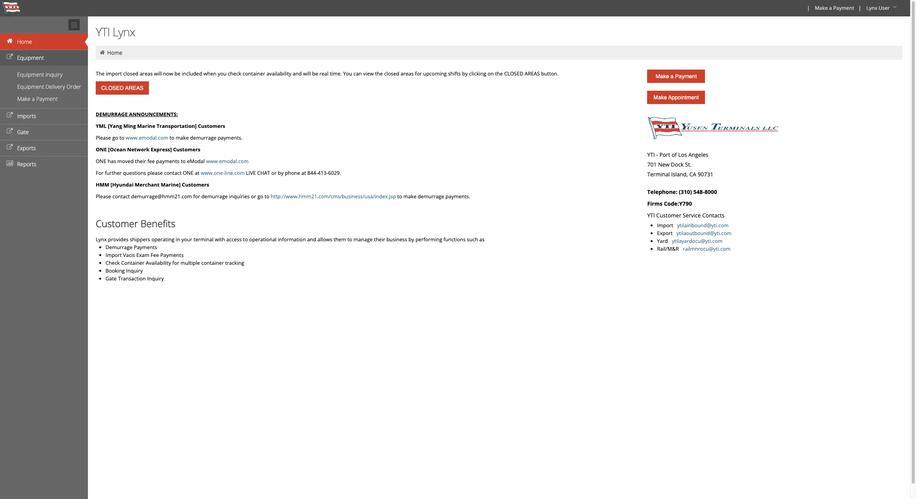 Task type: locate. For each thing, give the bounding box(es) containing it.
on
[[488, 70, 494, 77]]

one left has
[[96, 158, 106, 165]]

home right home icon
[[17, 38, 32, 45]]

container left "tracking"
[[201, 259, 224, 266]]

or right inquiries
[[251, 193, 256, 200]]

payment for the middle "make a payment" link
[[676, 73, 697, 79]]

|
[[808, 4, 811, 11], [859, 4, 862, 11]]

for left the multiple
[[173, 259, 179, 266]]

3 external link image from the top
[[6, 129, 14, 134]]

0 vertical spatial go
[[112, 134, 118, 141]]

1 the from the left
[[375, 70, 383, 77]]

2 vertical spatial make a payment
[[17, 95, 58, 102]]

exam
[[136, 252, 149, 259]]

2 horizontal spatial for
[[415, 70, 422, 77]]

ytilayardocu@yti.com link
[[672, 237, 723, 244]]

1 vertical spatial make a payment
[[656, 73, 697, 79]]

ytilayardocu@yti.com
[[672, 237, 723, 244]]

www.emodal.com up 'www.one-line.com' link
[[206, 158, 249, 165]]

1 horizontal spatial a
[[671, 73, 674, 79]]

in
[[176, 236, 180, 243]]

by right "business" on the left top of the page
[[409, 236, 415, 243]]

payments up availability
[[160, 252, 184, 259]]

1 horizontal spatial at
[[302, 169, 306, 176]]

1 horizontal spatial payments.
[[446, 193, 471, 200]]

operating
[[152, 236, 175, 243]]

payments.
[[218, 134, 243, 141], [446, 193, 471, 200]]

inquiries
[[229, 193, 250, 200]]

0 horizontal spatial import
[[106, 252, 122, 259]]

0 horizontal spatial payment
[[36, 95, 58, 102]]

transaction
[[118, 275, 146, 282]]

yti left the -
[[648, 151, 655, 158]]

external link image inside imports link
[[6, 113, 14, 118]]

1 vertical spatial a
[[671, 73, 674, 79]]

www.emodal.com link for one has moved their fee payments to emodal www.emodal.com
[[206, 158, 249, 165]]

you
[[343, 70, 352, 77]]

network
[[127, 146, 150, 153]]

1 vertical spatial for
[[193, 193, 200, 200]]

lynx inside lynx user link
[[867, 4, 878, 11]]

www.emodal.com
[[126, 134, 168, 141], [206, 158, 249, 165]]

413-
[[318, 169, 328, 176]]

2 external link image from the top
[[6, 113, 14, 118]]

contact down one has moved their fee payments to emodal www.emodal.com
[[164, 169, 182, 176]]

equipment inside equipment inquiry link
[[17, 71, 44, 78]]

1 horizontal spatial customer
[[657, 212, 682, 219]]

1 horizontal spatial make a payment
[[656, 73, 697, 79]]

closed right import
[[123, 70, 138, 77]]

2 areas from the left
[[401, 70, 414, 77]]

external link image
[[6, 54, 14, 60], [6, 113, 14, 118], [6, 129, 14, 134], [6, 145, 14, 150]]

demurrage
[[190, 134, 217, 141], [202, 193, 228, 200], [418, 193, 445, 200]]

check
[[228, 70, 242, 77]]

1 vertical spatial payment
[[676, 73, 697, 79]]

manage
[[354, 236, 373, 243]]

import up 'check'
[[106, 252, 122, 259]]

make inside "link"
[[654, 94, 668, 101]]

ytilaoutbound@yti.com link
[[677, 230, 732, 237]]

0 horizontal spatial make a payment
[[17, 95, 58, 102]]

www.emodal.com down marine at the left top of the page
[[126, 134, 168, 141]]

1 horizontal spatial payments
[[160, 252, 184, 259]]

external link image inside equipment link
[[6, 54, 14, 60]]

yti up home image
[[96, 24, 110, 40]]

0 horizontal spatial a
[[32, 95, 35, 102]]

a
[[830, 4, 833, 11], [671, 73, 674, 79], [32, 95, 35, 102]]

gate down 'booking'
[[106, 275, 117, 282]]

1 please from the top
[[96, 134, 111, 141]]

their left "fee"
[[135, 158, 146, 165]]

upcoming
[[424, 70, 447, 77]]

2 be from the left
[[312, 70, 318, 77]]

0 horizontal spatial closed
[[123, 70, 138, 77]]

areas left now
[[140, 70, 153, 77]]

emodal
[[187, 158, 205, 165]]

payment up appointment at the top
[[676, 73, 697, 79]]

inquiry inside equipment inquiry link
[[46, 71, 63, 78]]

marine
[[137, 122, 155, 129]]

1 vertical spatial lynx
[[113, 24, 135, 40]]

2 horizontal spatial make a payment link
[[812, 0, 858, 16]]

1 vertical spatial equipment
[[17, 71, 44, 78]]

0 horizontal spatial inquiry
[[46, 71, 63, 78]]

payment for "make a payment" link to the left
[[36, 95, 58, 102]]

check
[[106, 259, 120, 266]]

1 | from the left
[[808, 4, 811, 11]]

1 vertical spatial and
[[307, 236, 316, 243]]

1 horizontal spatial inquiry
[[126, 267, 143, 274]]

-
[[657, 151, 659, 158]]

imports link
[[0, 108, 88, 124]]

firms code:y790
[[648, 200, 693, 207]]

service
[[683, 212, 702, 219]]

equipment for equipment delivery order
[[17, 83, 44, 90]]

0 vertical spatial www.emodal.com link
[[126, 134, 168, 141]]

yti down firms
[[648, 212, 655, 219]]

2 will from the left
[[303, 70, 311, 77]]

home right home image
[[107, 49, 123, 56]]

areas left upcoming
[[401, 70, 414, 77]]

equipment inside equipment delivery order link
[[17, 83, 44, 90]]

customer
[[657, 212, 682, 219], [96, 217, 138, 230]]

1 vertical spatial container
[[201, 259, 224, 266]]

included
[[182, 70, 202, 77]]

lynx for provides
[[96, 236, 107, 243]]

0 vertical spatial for
[[415, 70, 422, 77]]

gate
[[17, 128, 29, 136], [106, 275, 117, 282]]

0 vertical spatial a
[[830, 4, 833, 11]]

0 vertical spatial by
[[463, 70, 468, 77]]

1 horizontal spatial container
[[243, 70, 265, 77]]

0 horizontal spatial |
[[808, 4, 811, 11]]

2 horizontal spatial a
[[830, 4, 833, 11]]

844-
[[308, 169, 318, 176]]

home
[[17, 38, 32, 45], [107, 49, 123, 56]]

firms
[[648, 200, 663, 207]]

inquiry up delivery at the left
[[46, 71, 63, 78]]

2 horizontal spatial lynx
[[867, 4, 878, 11]]

0 horizontal spatial or
[[251, 193, 256, 200]]

www.emodal.com link
[[126, 134, 168, 141], [206, 158, 249, 165]]

yti inside yti - port of los angeles 701 new dock st. terminal island, ca 90731
[[648, 151, 655, 158]]

functions
[[444, 236, 466, 243]]

www.emodal.com link up 'www.one-line.com' link
[[206, 158, 249, 165]]

1 at from the left
[[195, 169, 200, 176]]

payments up exam
[[134, 244, 157, 251]]

1 horizontal spatial the
[[496, 70, 503, 77]]

closed right view
[[385, 70, 400, 77]]

1 vertical spatial please
[[96, 193, 111, 200]]

0 vertical spatial equipment
[[17, 54, 44, 61]]

import up export
[[658, 222, 674, 229]]

lynx inside lynx provides shippers operating in your terminal with access to operational information and allows them to manage their business by performing functions such as demurrage payments import vacis exam fee payments check container availability for multiple container tracking booking inquiry gate transaction inquiry
[[96, 236, 107, 243]]

contact
[[164, 169, 182, 176], [112, 193, 130, 200]]

external link image inside exports "link"
[[6, 145, 14, 150]]

further
[[105, 169, 122, 176]]

equipment down equipment inquiry
[[17, 83, 44, 90]]

home link right home image
[[107, 49, 123, 56]]

1 horizontal spatial contact
[[164, 169, 182, 176]]

for down for further questions please contact one at www.one-line.com live chat or by phone at 844-413-6029.
[[193, 193, 200, 200]]

port
[[660, 151, 671, 158]]

payment left lynx user
[[834, 4, 855, 11]]

1 vertical spatial go
[[258, 193, 263, 200]]

and right availability
[[293, 70, 302, 77]]

marine]
[[161, 181, 181, 188]]

please down hmm
[[96, 193, 111, 200]]

demurrage@hmm21.com
[[131, 193, 192, 200]]

for left upcoming
[[415, 70, 422, 77]]

equipment inside equipment link
[[17, 54, 44, 61]]

the right view
[[375, 70, 383, 77]]

2 horizontal spatial by
[[463, 70, 468, 77]]

4 external link image from the top
[[6, 145, 14, 150]]

closed
[[505, 70, 524, 77]]

availability
[[267, 70, 292, 77]]

2 vertical spatial by
[[409, 236, 415, 243]]

please contact demurrage@hmm21.com for demurrage inquiries or go to http://www.hmm21.com/cms/business/usa/index.jsp to make demurrage payments.
[[96, 193, 471, 200]]

2 vertical spatial inquiry
[[147, 275, 164, 282]]

1 horizontal spatial payment
[[676, 73, 697, 79]]

6029.
[[328, 169, 341, 176]]

548-
[[694, 188, 705, 196]]

2 closed from the left
[[385, 70, 400, 77]]

1 vertical spatial payments.
[[446, 193, 471, 200]]

one down emodal
[[183, 169, 194, 176]]

[yang
[[108, 122, 122, 129]]

0 horizontal spatial payments
[[134, 244, 157, 251]]

1 horizontal spatial home
[[107, 49, 123, 56]]

yti for yti lynx
[[96, 24, 110, 40]]

by right shifts at the top
[[463, 70, 468, 77]]

go right inquiries
[[258, 193, 263, 200]]

will left now
[[154, 70, 162, 77]]

equipment for equipment inquiry
[[17, 71, 44, 78]]

0 horizontal spatial areas
[[140, 70, 153, 77]]

customer down firms code:y790
[[657, 212, 682, 219]]

at left 844-
[[302, 169, 306, 176]]

inquiry down the container
[[126, 267, 143, 274]]

1 vertical spatial inquiry
[[126, 267, 143, 274]]

1 external link image from the top
[[6, 54, 14, 60]]

container right check
[[243, 70, 265, 77]]

at
[[195, 169, 200, 176], [302, 169, 306, 176]]

by left phone
[[278, 169, 284, 176]]

make for "make a payment" link to the left
[[17, 95, 30, 102]]

provides
[[108, 236, 129, 243]]

please down yml
[[96, 134, 111, 141]]

hmm [hyundai merchant marine] customers
[[96, 181, 209, 188]]

(310)
[[679, 188, 693, 196]]

please
[[148, 169, 163, 176]]

1 horizontal spatial make
[[404, 193, 417, 200]]

customers up emodal
[[173, 146, 201, 153]]

1 vertical spatial one
[[96, 158, 106, 165]]

please for please contact demurrage@hmm21.com for demurrage inquiries or go to
[[96, 193, 111, 200]]

1 horizontal spatial |
[[859, 4, 862, 11]]

external link image inside gate link
[[6, 129, 14, 134]]

railmnrocu@yti.com
[[683, 245, 731, 252]]

closed
[[123, 70, 138, 77], [385, 70, 400, 77]]

equipment up equipment delivery order link in the top left of the page
[[17, 71, 44, 78]]

exports
[[17, 144, 36, 152]]

1 vertical spatial customers
[[173, 146, 201, 153]]

0 vertical spatial import
[[658, 222, 674, 229]]

one for one [ocean network express] customers
[[96, 146, 107, 153]]

multiple
[[181, 259, 200, 266]]

lynx user
[[867, 4, 891, 11]]

http://www.hmm21.com/cms/business/usa/index.jsp link
[[271, 193, 396, 200]]

please for please go to
[[96, 134, 111, 141]]

make a payment
[[816, 4, 855, 11], [656, 73, 697, 79], [17, 95, 58, 102]]

0 horizontal spatial the
[[375, 70, 383, 77]]

the right on
[[496, 70, 503, 77]]

1 horizontal spatial be
[[312, 70, 318, 77]]

2 please from the top
[[96, 193, 111, 200]]

home link up equipment inquiry link on the left top of the page
[[0, 34, 88, 50]]

gate up exports
[[17, 128, 29, 136]]

order
[[66, 83, 81, 90]]

2 vertical spatial payment
[[36, 95, 58, 102]]

will left real
[[303, 70, 311, 77]]

gate inside lynx provides shippers operating in your terminal with access to operational information and allows them to manage their business by performing functions such as demurrage payments import vacis exam fee payments check container availability for multiple container tracking booking inquiry gate transaction inquiry
[[106, 275, 117, 282]]

by inside lynx provides shippers operating in your terminal with access to operational information and allows them to manage their business by performing functions such as demurrage payments import vacis exam fee payments check container availability for multiple container tracking booking inquiry gate transaction inquiry
[[409, 236, 415, 243]]

lynx for user
[[867, 4, 878, 11]]

0 vertical spatial container
[[243, 70, 265, 77]]

contact down [hyundai
[[112, 193, 130, 200]]

0 vertical spatial one
[[96, 146, 107, 153]]

make appointment
[[654, 94, 700, 101]]

telephone: (310) 548-8000
[[648, 188, 718, 196]]

1 will from the left
[[154, 70, 162, 77]]

0 vertical spatial make
[[176, 134, 189, 141]]

2 vertical spatial a
[[32, 95, 35, 102]]

information
[[278, 236, 306, 243]]

has
[[108, 158, 116, 165]]

allows
[[318, 236, 333, 243]]

customers down www.one- on the left top
[[182, 181, 209, 188]]

0 horizontal spatial at
[[195, 169, 200, 176]]

0 vertical spatial payment
[[834, 4, 855, 11]]

0 vertical spatial lynx
[[867, 4, 878, 11]]

lynx
[[867, 4, 878, 11], [113, 24, 135, 40], [96, 236, 107, 243]]

one left [ocean on the top left
[[96, 146, 107, 153]]

payment down equipment delivery order link in the top left of the page
[[36, 95, 58, 102]]

0 horizontal spatial will
[[154, 70, 162, 77]]

1 vertical spatial www.emodal.com
[[206, 158, 249, 165]]

yti for yti customer service contacts
[[648, 212, 655, 219]]

1 vertical spatial contact
[[112, 193, 130, 200]]

at down emodal
[[195, 169, 200, 176]]

www.emodal.com link down marine at the left top of the page
[[126, 134, 168, 141]]

make
[[176, 134, 189, 141], [404, 193, 417, 200]]

1 vertical spatial import
[[106, 252, 122, 259]]

external link image for equipment
[[6, 54, 14, 60]]

home link
[[0, 34, 88, 50], [107, 49, 123, 56]]

be left real
[[312, 70, 318, 77]]

customers right transportation]
[[198, 122, 225, 129]]

and left allows
[[307, 236, 316, 243]]

go down [yang
[[112, 134, 118, 141]]

a for "make a payment" link to the left
[[32, 95, 35, 102]]

ytilainbound@yti.com link
[[678, 222, 729, 229]]

inquiry down availability
[[147, 275, 164, 282]]

inquiry
[[46, 71, 63, 78], [126, 267, 143, 274], [147, 275, 164, 282]]

equipment up equipment inquiry
[[17, 54, 44, 61]]

1 vertical spatial make
[[404, 193, 417, 200]]

0 horizontal spatial home
[[17, 38, 32, 45]]

2 vertical spatial lynx
[[96, 236, 107, 243]]

0 vertical spatial www.emodal.com
[[126, 134, 168, 141]]

2 the from the left
[[496, 70, 503, 77]]

user
[[879, 4, 891, 11]]

customers for one [ocean network express] customers
[[173, 146, 201, 153]]

their right manage
[[374, 236, 386, 243]]

1 vertical spatial payments
[[160, 252, 184, 259]]

shifts
[[448, 70, 461, 77]]

None submit
[[96, 81, 149, 95]]

please
[[96, 134, 111, 141], [96, 193, 111, 200]]

0 vertical spatial or
[[272, 169, 277, 176]]

0 vertical spatial customers
[[198, 122, 225, 129]]

merchant
[[135, 181, 160, 188]]

be right now
[[175, 70, 181, 77]]

8000
[[705, 188, 718, 196]]

dock
[[672, 161, 684, 168]]

0 vertical spatial inquiry
[[46, 71, 63, 78]]

terminal
[[648, 171, 670, 178]]

2 vertical spatial make a payment link
[[0, 93, 88, 105]]

or right chat
[[272, 169, 277, 176]]

0 horizontal spatial www.emodal.com link
[[126, 134, 168, 141]]

1 closed from the left
[[123, 70, 138, 77]]

1 horizontal spatial gate
[[106, 275, 117, 282]]

equipment delivery order link
[[0, 81, 88, 93]]

1 horizontal spatial for
[[193, 193, 200, 200]]

customer up provides
[[96, 217, 138, 230]]

1 horizontal spatial home link
[[107, 49, 123, 56]]

0 vertical spatial and
[[293, 70, 302, 77]]

0 vertical spatial their
[[135, 158, 146, 165]]

2 horizontal spatial make a payment
[[816, 4, 855, 11]]

to
[[120, 134, 124, 141], [170, 134, 175, 141], [181, 158, 186, 165], [265, 193, 270, 200], [398, 193, 402, 200], [243, 236, 248, 243], [348, 236, 353, 243]]

1 horizontal spatial their
[[374, 236, 386, 243]]

make for the middle "make a payment" link
[[656, 73, 670, 79]]



Task type: vqa. For each thing, say whether or not it's contained in the screenshot.


Task type: describe. For each thing, give the bounding box(es) containing it.
vacis
[[123, 252, 135, 259]]

container inside lynx provides shippers operating in your terminal with access to operational information and allows them to manage their business by performing functions such as demurrage payments import vacis exam fee payments check container availability for multiple container tracking booking inquiry gate transaction inquiry
[[201, 259, 224, 266]]

angeles
[[689, 151, 709, 158]]

0 horizontal spatial by
[[278, 169, 284, 176]]

line.com
[[225, 169, 245, 176]]

reports link
[[0, 156, 88, 172]]

0 vertical spatial payments
[[134, 244, 157, 251]]

customer benefits
[[96, 217, 176, 230]]

appointment
[[669, 94, 700, 101]]

a for the middle "make a payment" link
[[671, 73, 674, 79]]

st.
[[686, 161, 692, 168]]

import
[[106, 70, 122, 77]]

railmnrocu@yti.com link
[[683, 245, 731, 252]]

make a payment for "make a payment" link to the left
[[17, 95, 58, 102]]

www.one-line.com link
[[201, 169, 245, 176]]

yml [yang ming marine transportation] customers
[[96, 122, 225, 129]]

2 vertical spatial one
[[183, 169, 194, 176]]

www.emodal.com link for to make demurrage payments.
[[126, 134, 168, 141]]

of
[[672, 151, 677, 158]]

0 horizontal spatial home link
[[0, 34, 88, 50]]

such
[[467, 236, 478, 243]]

moved
[[117, 158, 134, 165]]

external link image for gate
[[6, 129, 14, 134]]

chat
[[257, 169, 270, 176]]

container
[[121, 259, 145, 266]]

0 horizontal spatial their
[[135, 158, 146, 165]]

announcements:
[[129, 111, 178, 118]]

yml
[[96, 122, 107, 129]]

0 vertical spatial contact
[[164, 169, 182, 176]]

operational
[[249, 236, 277, 243]]

for further questions please contact one at www.one-line.com live chat or by phone at 844-413-6029.
[[96, 169, 341, 176]]

2 horizontal spatial payment
[[834, 4, 855, 11]]

external link image for imports
[[6, 113, 14, 118]]

payments
[[156, 158, 180, 165]]

new
[[659, 161, 670, 168]]

1 horizontal spatial www.emodal.com
[[206, 158, 249, 165]]

one for one has moved their fee payments to emodal www.emodal.com
[[96, 158, 106, 165]]

access
[[226, 236, 242, 243]]

you
[[218, 70, 227, 77]]

0 horizontal spatial contact
[[112, 193, 130, 200]]

code:y790
[[665, 200, 693, 207]]

equipment link
[[0, 50, 88, 66]]

import inside lynx provides shippers operating in your terminal with access to operational information and allows them to manage their business by performing functions such as demurrage payments import vacis exam fee payments check container availability for multiple container tracking booking inquiry gate transaction inquiry
[[106, 252, 122, 259]]

performing
[[416, 236, 443, 243]]

home image
[[6, 38, 14, 44]]

button.
[[542, 70, 559, 77]]

please go to www.emodal.com to make demurrage payments.
[[96, 134, 243, 141]]

import ytilainbound@yti.com
[[658, 222, 729, 229]]

home image
[[99, 50, 106, 55]]

their inside lynx provides shippers operating in your terminal with access to operational information and allows them to manage their business by performing functions such as demurrage payments import vacis exam fee payments check container availability for multiple container tracking booking inquiry gate transaction inquiry
[[374, 236, 386, 243]]

lynx user link
[[864, 0, 902, 16]]

make appointment link
[[648, 91, 706, 104]]

0 horizontal spatial and
[[293, 70, 302, 77]]

island,
[[672, 171, 689, 178]]

external link image for exports
[[6, 145, 14, 150]]

0 vertical spatial home
[[17, 38, 32, 45]]

tracking
[[225, 259, 244, 266]]

0 vertical spatial make a payment
[[816, 4, 855, 11]]

ytilaoutbound@yti.com
[[677, 230, 732, 237]]

0 horizontal spatial payments.
[[218, 134, 243, 141]]

1 vertical spatial home
[[107, 49, 123, 56]]

yti lynx
[[96, 24, 135, 40]]

701
[[648, 161, 657, 168]]

demurrage
[[96, 111, 128, 118]]

1 be from the left
[[175, 70, 181, 77]]

customers for hmm [hyundai merchant marine] customers
[[182, 181, 209, 188]]

make for make appointment "link" in the right top of the page
[[654, 94, 668, 101]]

http://www.hmm21.com/cms/business/usa/index.jsp
[[271, 193, 396, 200]]

2 horizontal spatial inquiry
[[147, 275, 164, 282]]

yti - port of los angeles 701 new dock st. terminal island, ca 90731
[[648, 151, 714, 178]]

equipment for equipment
[[17, 54, 44, 61]]

the
[[96, 70, 105, 77]]

yti for yti - port of los angeles 701 new dock st. terminal island, ca 90731
[[648, 151, 655, 158]]

90731
[[698, 171, 714, 178]]

ytilainbound@yti.com
[[678, 222, 729, 229]]

1 horizontal spatial import
[[658, 222, 674, 229]]

for inside lynx provides shippers operating in your terminal with access to operational information and allows them to manage their business by performing functions such as demurrage payments import vacis exam fee payments check container availability for multiple container tracking booking inquiry gate transaction inquiry
[[173, 259, 179, 266]]

delivery
[[46, 83, 65, 90]]

0 horizontal spatial go
[[112, 134, 118, 141]]

one has moved their fee payments to emodal www.emodal.com
[[96, 158, 249, 165]]

equipment inquiry link
[[0, 69, 88, 81]]

los
[[679, 151, 688, 158]]

can
[[354, 70, 362, 77]]

2 at from the left
[[302, 169, 306, 176]]

ca
[[690, 171, 697, 178]]

0 horizontal spatial make a payment link
[[0, 93, 88, 105]]

angle down image
[[892, 4, 900, 10]]

bar chart image
[[6, 161, 14, 166]]

lynx provides shippers operating in your terminal with access to operational information and allows them to manage their business by performing functions such as demurrage payments import vacis exam fee payments check container availability for multiple container tracking booking inquiry gate transaction inquiry
[[96, 236, 485, 282]]

areas
[[525, 70, 540, 77]]

imports
[[17, 112, 36, 120]]

for
[[96, 169, 104, 176]]

and inside lynx provides shippers operating in your terminal with access to operational information and allows them to manage their business by performing functions such as demurrage payments import vacis exam fee payments check container availability for multiple container tracking booking inquiry gate transaction inquiry
[[307, 236, 316, 243]]

express]
[[151, 146, 172, 153]]

1 horizontal spatial make a payment link
[[648, 70, 706, 83]]

telephone:
[[648, 188, 678, 196]]

contacts
[[703, 212, 725, 219]]

exports link
[[0, 140, 88, 156]]

1 areas from the left
[[140, 70, 153, 77]]

[hyundai
[[111, 181, 134, 188]]

2 | from the left
[[859, 4, 862, 11]]

demurrage
[[106, 244, 133, 251]]

fee
[[151, 252, 159, 259]]

0 horizontal spatial www.emodal.com
[[126, 134, 168, 141]]

questions
[[123, 169, 146, 176]]

phone
[[285, 169, 300, 176]]

equipment delivery order
[[17, 83, 81, 90]]

[ocean
[[108, 146, 126, 153]]

the import closed areas will now be included when you check container availability and will be real time.  you can view the closed areas for upcoming shifts by clicking on the closed areas button.
[[96, 70, 559, 77]]

hmm
[[96, 181, 109, 188]]

1 vertical spatial or
[[251, 193, 256, 200]]

make a payment for the middle "make a payment" link
[[656, 73, 697, 79]]

0 horizontal spatial customer
[[96, 217, 138, 230]]

clicking
[[470, 70, 487, 77]]

as
[[480, 236, 485, 243]]

now
[[163, 70, 173, 77]]

availability
[[146, 259, 171, 266]]

when
[[204, 70, 217, 77]]

0 vertical spatial gate
[[17, 128, 29, 136]]



